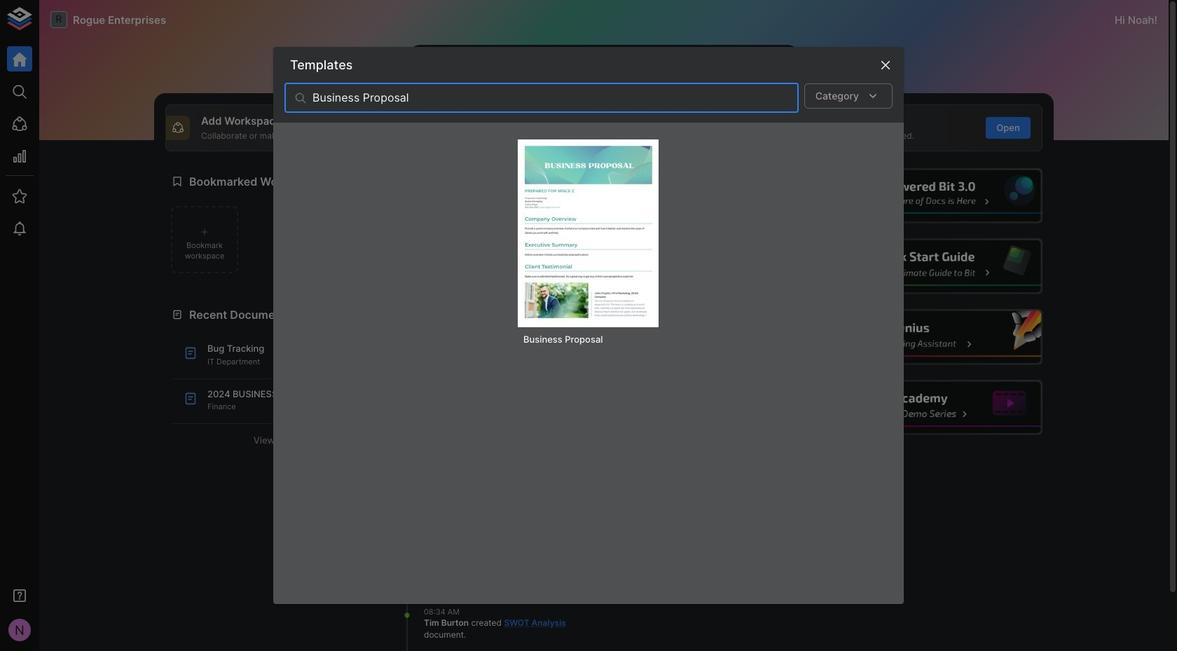 Task type: describe. For each thing, give the bounding box(es) containing it.
business proposal image
[[524, 145, 653, 318]]

4 help image from the top
[[832, 380, 1043, 435]]

1 help image from the top
[[832, 168, 1043, 224]]

3 help image from the top
[[832, 309, 1043, 365]]



Task type: locate. For each thing, give the bounding box(es) containing it.
2 help image from the top
[[832, 239, 1043, 294]]

dialog
[[273, 47, 904, 604]]

help image
[[832, 168, 1043, 224], [832, 239, 1043, 294], [832, 309, 1043, 365], [832, 380, 1043, 435]]

Search Templates... text field
[[313, 83, 799, 113]]



Task type: vqa. For each thing, say whether or not it's contained in the screenshot.
help image
yes



